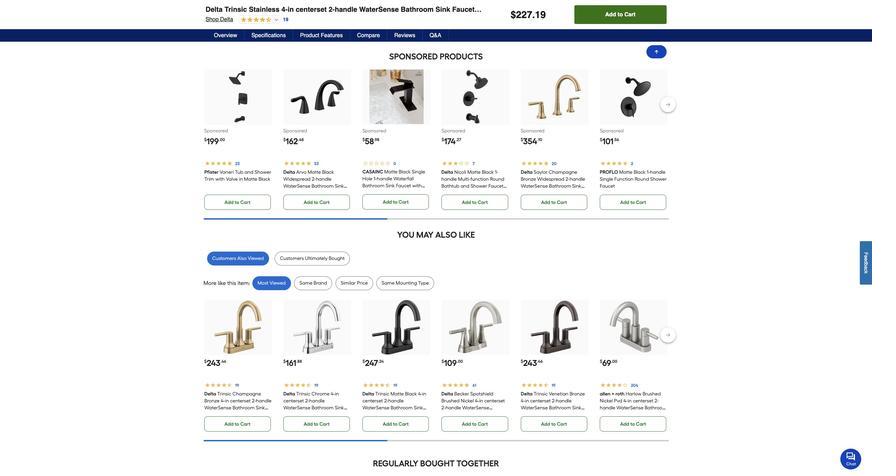 Task type: vqa. For each thing, say whether or not it's contained in the screenshot.


Task type: describe. For each thing, give the bounding box(es) containing it.
sink inside 'trinsic champagne bronze 4-in centerset 2-handle watersense bathroom sink faucet with drain and deck plate'
[[256, 406, 265, 411]]

to inside button
[[618, 11, 623, 18]]

harlow brushed nickel pvd 4-in centerset 2- handle watersense bathroom sink faucet with drain with deck plate
[[600, 392, 667, 425]]

1- inside 'matte black single hole 1-handle waterfall bathroom sink faucet with deck plate'
[[374, 176, 377, 182]]

$ inside $ 162 .48
[[283, 137, 286, 142]]

add to cart for 109 list item
[[462, 422, 488, 428]]

add to cart for 247 list item
[[383, 422, 409, 428]]

with inside 'matte black single hole 1-handle waterfall bathroom sink faucet with deck plate'
[[412, 183, 422, 189]]

delta saylor champagne bronze widespread 2-handle watersense bathroom sink faucet with drain image
[[528, 70, 582, 124]]

plate inside 'matte black single hole 1-handle waterfall bathroom sink faucet with deck plate'
[[375, 190, 386, 196]]

matte black 1-handle single function round shower faucet
[[600, 169, 667, 189]]

sponsored for 101
[[600, 128, 624, 134]]

.10
[[537, 137, 542, 142]]

handle inside becker spotshield brushed nickel 4-in centerset 2-handle watersense bathroom sink faucet with drain
[[446, 406, 461, 411]]

$ 354 .10
[[521, 136, 542, 146]]

add for 69 "list item" at the bottom right of page
[[620, 422, 629, 428]]

.24
[[378, 360, 384, 364]]

widespread for 354
[[537, 176, 564, 182]]

$ 161 .88
[[283, 359, 302, 369]]

faucet inside 'matte black single hole 1-handle waterfall bathroom sink faucet with deck plate'
[[396, 183, 411, 189]]

like
[[218, 280, 226, 287]]

with inside arvo matte black widespread 2-handle watersense bathroom sink faucet with drain
[[300, 190, 309, 196]]

delta for trinsic chrome 4-in centerset 2-handle watersense bathroom sink faucet with drain and deck plate
[[283, 392, 295, 398]]

centerset inside 'trinsic champagne bronze 4-in centerset 2-handle watersense bathroom sink faucet with drain and deck plate'
[[230, 399, 251, 404]]

matte inside matte black 1-handle single function round shower faucet
[[619, 169, 633, 175]]

to for 109 list item
[[472, 422, 477, 428]]

2- inside trinsic matte black 4-in centerset 2-handle watersense bathroom sink faucet with drain and deck plate
[[384, 399, 388, 404]]

243 for trinsic venetian bronze 4-in centerset 2-handle watersense bathroom sink faucet with drain and deck plate
[[523, 359, 537, 369]]

with inside trinsic venetian bronze 4-in centerset 2-handle watersense bathroom sink faucet with drain and deck plate
[[537, 412, 547, 418]]

similar price
[[341, 281, 368, 286]]

plate inside trinsic matte black 4-in centerset 2-handle watersense bathroom sink faucet with drain and deck plate
[[363, 419, 374, 425]]

champagne for centerset
[[232, 392, 261, 398]]

pfister
[[204, 169, 218, 175]]

$ 199 .00
[[204, 136, 225, 146]]

reviews
[[394, 32, 415, 39]]

2 e from the top
[[864, 258, 869, 261]]

$ 247 .24
[[363, 359, 384, 369]]

and inside 'trinsic champagne bronze 4-in centerset 2-handle watersense bathroom sink faucet with drain and deck plate'
[[244, 412, 253, 418]]

centerset inside becker spotshield brushed nickel 4-in centerset 2-handle watersense bathroom sink faucet with drain
[[485, 399, 505, 404]]

handle inside trinsic chrome 4-in centerset 2-handle watersense bathroom sink faucet with drain and deck plate
[[309, 399, 325, 404]]

hole
[[363, 176, 373, 182]]

this
[[227, 280, 236, 287]]

add to cart inside button
[[605, 11, 636, 18]]

199
[[207, 136, 219, 146]]

bought
[[420, 459, 455, 469]]

valve inside nicoli matte black 1- handle multi-function round bathtub and shower faucet valve included
[[442, 190, 454, 196]]

trinsic for trinsic chrome 4-in centerset 2-handle watersense bathroom sink faucet with drain and deck plate
[[296, 392, 310, 398]]

cart for first 243 list item from left
[[240, 422, 251, 428]]

.88
[[296, 360, 302, 364]]

delta for becker spotshield brushed nickel 4-in centerset 2-handle watersense bathroom sink faucet with drain
[[442, 392, 454, 398]]

faucet inside arvo matte black widespread 2-handle watersense bathroom sink faucet with drain
[[283, 190, 299, 196]]

overview button
[[207, 29, 245, 42]]

deck inside trinsic venetian bronze 4-in centerset 2-handle watersense bathroom sink faucet with drain and deck plate
[[571, 412, 582, 418]]

proflo
[[600, 169, 618, 175]]

161 list item
[[283, 300, 351, 432]]

2- inside trinsic chrome 4-in centerset 2-handle watersense bathroom sink faucet with drain and deck plate
[[305, 399, 309, 404]]

$ 162 .48
[[283, 136, 304, 146]]

.46 for venetian
[[537, 360, 543, 364]]

in inside trinsic venetian bronze 4-in centerset 2-handle watersense bathroom sink faucet with drain and deck plate
[[525, 399, 529, 404]]

$ inside $ 109 .00
[[442, 360, 444, 364]]

delta for trinsic champagne bronze 4-in centerset 2-handle watersense bathroom sink faucet with drain and deck plate
[[204, 392, 216, 398]]

delta for nicoli matte black 1- handle multi-function round bathtub and shower faucet valve included
[[442, 169, 454, 175]]

item
[[238, 280, 249, 287]]

add for 354 list item in the right of the page
[[541, 200, 550, 206]]

$ inside $ 69 .00
[[600, 360, 602, 364]]

product
[[300, 32, 319, 39]]

cart for 161 list item on the left bottom of page
[[319, 422, 330, 428]]

$ inside '$ 58 .98'
[[363, 137, 365, 142]]

with inside trinsic matte black 4-in centerset 2-handle watersense bathroom sink faucet with drain and deck plate
[[379, 412, 388, 418]]

162
[[286, 136, 298, 146]]

faucet inside trinsic chrome 4-in centerset 2-handle watersense bathroom sink faucet with drain and deck plate
[[283, 412, 299, 418]]

plate inside trinsic chrome 4-in centerset 2-handle watersense bathroom sink faucet with drain and deck plate
[[283, 419, 295, 425]]

regularly bought together
[[373, 459, 499, 469]]

faucet inside becker spotshield brushed nickel 4-in centerset 2-handle watersense bathroom sink faucet with drain
[[475, 412, 490, 418]]

nickel inside harlow brushed nickel pvd 4-in centerset 2- handle watersense bathroom sink faucet with drain with deck plate
[[600, 399, 613, 404]]

1- inside nicoli matte black 1- handle multi-function round bathtub and shower faucet valve included
[[495, 169, 498, 175]]

sink inside becker spotshield brushed nickel 4-in centerset 2-handle watersense bathroom sink faucet with drain
[[465, 412, 474, 418]]

add for 109 list item
[[462, 422, 471, 428]]

watersense inside becker spotshield brushed nickel 4-in centerset 2-handle watersense bathroom sink faucet with drain
[[463, 406, 489, 411]]

cart for 101 list item
[[636, 200, 646, 206]]

deck inside harlow brushed nickel pvd 4-in centerset 2- handle watersense bathroom sink faucet with drain with deck plate
[[600, 419, 611, 425]]

bathroom inside trinsic chrome 4-in centerset 2-handle watersense bathroom sink faucet with drain and deck plate
[[312, 406, 334, 411]]

handle inside trinsic matte black 4-in centerset 2-handle watersense bathroom sink faucet with drain and deck plate
[[388, 399, 404, 404]]

chat invite button image
[[841, 449, 862, 470]]

deck inside 'trinsic champagne bronze 4-in centerset 2-handle watersense bathroom sink faucet with drain and deck plate'
[[254, 412, 265, 418]]

handle inside harlow brushed nickel pvd 4-in centerset 2- handle watersense bathroom sink faucet with drain with deck plate
[[600, 406, 615, 411]]

2- inside trinsic venetian bronze 4-in centerset 2-handle watersense bathroom sink faucet with drain and deck plate
[[552, 399, 556, 404]]

becker
[[455, 392, 469, 398]]

f
[[864, 253, 869, 256]]

4- inside 'trinsic champagne bronze 4-in centerset 2-handle watersense bathroom sink faucet with drain and deck plate'
[[221, 399, 225, 404]]

centerset inside trinsic venetian bronze 4-in centerset 2-handle watersense bathroom sink faucet with drain and deck plate
[[530, 399, 551, 404]]

allen
[[600, 392, 611, 398]]

round inside nicoli matte black 1- handle multi-function round bathtub and shower faucet valve included
[[490, 176, 505, 182]]

ultimately
[[305, 256, 328, 262]]

to for 1st 243 list item from the right
[[551, 422, 556, 428]]

bathroom inside arvo matte black widespread 2-handle watersense bathroom sink faucet with drain
[[312, 183, 334, 189]]

pvd
[[614, 399, 622, 404]]

add to cart link for 161 list item on the left bottom of page
[[283, 417, 350, 432]]

arrow up image
[[654, 49, 659, 55]]

watersense inside saylor champagne bronze widespread 2-handle watersense bathroom sink faucet with drain
[[521, 183, 548, 189]]

included
[[455, 190, 474, 196]]

sink inside trinsic chrome 4-in centerset 2-handle watersense bathroom sink faucet with drain and deck plate
[[335, 406, 344, 411]]

watersense inside trinsic venetian bronze 4-in centerset 2-handle watersense bathroom sink faucet with drain and deck plate
[[521, 406, 548, 411]]

trinsic matte black 4-in centerset 2-handle watersense bathroom sink faucet with drain and deck plate
[[363, 392, 426, 425]]

becker spotshield brushed nickel 4-in centerset 2-handle watersense bathroom sink faucet with drain
[[442, 392, 505, 425]]

southdeep products heading
[[204, 50, 669, 64]]

.46 for champagne
[[220, 360, 226, 364]]

with inside 'trinsic champagne bronze 4-in centerset 2-handle watersense bathroom sink faucet with drain and deck plate'
[[221, 412, 230, 418]]

drain inside trinsic matte black 4-in centerset 2-handle watersense bathroom sink faucet with drain and deck plate
[[389, 412, 401, 418]]

161
[[286, 359, 296, 369]]

to for 69 "list item" at the bottom right of page
[[631, 422, 635, 428]]

2 243 list item from the left
[[521, 300, 589, 432]]

single inside 'matte black single hole 1-handle waterfall bathroom sink faucet with deck plate'
[[412, 169, 425, 175]]

sponsored for 199
[[204, 128, 228, 134]]

delta arvo matte black widespread 2-handle watersense bathroom sink faucet with drain image
[[290, 70, 345, 124]]

add to cart for 69 "list item" at the bottom right of page
[[620, 422, 646, 428]]

features
[[321, 32, 343, 39]]

saylor
[[534, 169, 548, 175]]

with inside becker spotshield brushed nickel 4-in centerset 2-handle watersense bathroom sink faucet with drain
[[492, 412, 501, 418]]

most
[[258, 281, 268, 286]]

drain inside 'trinsic champagne bronze 4-in centerset 2-handle watersense bathroom sink faucet with drain and deck plate'
[[231, 412, 243, 418]]

nicoli
[[455, 169, 466, 175]]

black inside vaneri tub and shower trim with valve in matte black
[[258, 176, 270, 182]]

162 list item
[[283, 69, 351, 210]]

delta for trinsic venetian bronze 4-in centerset 2-handle watersense bathroom sink faucet with drain and deck plate
[[521, 392, 533, 398]]

to for first 243 list item from left
[[235, 422, 239, 428]]

and inside trinsic chrome 4-in centerset 2-handle watersense bathroom sink faucet with drain and deck plate
[[323, 412, 332, 418]]

and inside nicoli matte black 1- handle multi-function round bathtub and shower faucet valve included
[[461, 183, 470, 189]]

more like this item :
[[204, 280, 250, 287]]

bronze for trinsic venetian bronze 4-in centerset 2-handle watersense bathroom sink faucet with drain and deck plate
[[570, 392, 585, 398]]

vaneri tub and shower trim with valve in matte black
[[204, 169, 271, 182]]

arvo
[[296, 169, 306, 175]]

delta trinsic matte black 4-in centerset 2-handle watersense bathroom sink faucet with drain and deck plate image
[[369, 301, 424, 355]]

more
[[204, 280, 216, 287]]

in inside becker spotshield brushed nickel 4-in centerset 2-handle watersense bathroom sink faucet with drain
[[480, 399, 483, 404]]

harlow
[[626, 392, 642, 398]]

trinsic venetian bronze 4-in centerset 2-handle watersense bathroom sink faucet with drain and deck plate
[[521, 392, 585, 425]]

add to cart link for 174 list item
[[442, 195, 508, 210]]

2- inside harlow brushed nickel pvd 4-in centerset 2- handle watersense bathroom sink faucet with drain with deck plate
[[655, 399, 659, 404]]

$ 243 .46 for trinsic champagne bronze 4-in centerset 2-handle watersense bathroom sink faucet with drain and deck plate
[[204, 359, 226, 369]]

$ 101 .56
[[600, 136, 619, 146]]

regularly bought together heading
[[204, 457, 669, 471]]

bathroom inside 'matte black single hole 1-handle waterfall bathroom sink faucet with deck plate'
[[363, 183, 385, 189]]

customers also viewed
[[212, 256, 264, 262]]

specifications button
[[245, 29, 293, 42]]

customers for customers ultimately bought
[[280, 256, 304, 262]]

handle inside 'trinsic champagne bronze 4-in centerset 2-handle watersense bathroom sink faucet with drain and deck plate'
[[256, 399, 271, 404]]

drain inside harlow brushed nickel pvd 4-in centerset 2- handle watersense bathroom sink faucet with drain with deck plate
[[637, 412, 649, 418]]

handle inside nicoli matte black 1- handle multi-function round bathtub and shower faucet valve included
[[442, 176, 457, 182]]

bathroom inside harlow brushed nickel pvd 4-in centerset 2- handle watersense bathroom sink faucet with drain with deck plate
[[645, 406, 667, 411]]

you
[[397, 230, 415, 240]]

$ inside the $ 174 .27
[[442, 137, 444, 142]]

shop
[[206, 16, 219, 23]]

same brand
[[300, 281, 327, 286]]

0 horizontal spatial also
[[237, 256, 247, 262]]

$ inside $ 101 .56
[[600, 137, 602, 142]]

add inside button
[[605, 11, 616, 18]]

add for 199 list item in the left top of the page
[[225, 200, 234, 206]]

shower inside matte black 1-handle single function round shower faucet
[[650, 176, 667, 182]]

handle inside arvo matte black widespread 2-handle watersense bathroom sink faucet with drain
[[316, 176, 331, 182]]

sponsored for 162
[[283, 128, 307, 134]]

add to cart for '58' list item
[[383, 199, 409, 205]]

.00 for 109
[[457, 360, 463, 364]]

roth
[[616, 392, 625, 398]]

faucet inside saylor champagne bronze widespread 2-handle watersense bathroom sink faucet with drain
[[521, 190, 536, 196]]

mounting
[[396, 281, 417, 286]]

and inside trinsic matte black 4-in centerset 2-handle watersense bathroom sink faucet with drain and deck plate
[[402, 412, 411, 418]]

$ 69 .00
[[600, 359, 617, 369]]

add to cart link for 354 list item in the right of the page
[[521, 195, 587, 210]]

4- inside harlow brushed nickel pvd 4-in centerset 2- handle watersense bathroom sink faucet with drain with deck plate
[[624, 399, 628, 404]]

add to cart for 174 list item
[[462, 200, 488, 206]]

1 horizontal spatial 19
[[535, 9, 546, 20]]

watersense inside trinsic matte black 4-in centerset 2-handle watersense bathroom sink faucet with drain and deck plate
[[363, 406, 390, 411]]

$ 58 .98
[[363, 136, 379, 146]]

delta for saylor champagne bronze widespread 2-handle watersense bathroom sink faucet with drain
[[521, 169, 533, 175]]

shower inside nicoli matte black 1- handle multi-function round bathtub and shower faucet valve included
[[471, 183, 488, 189]]

similar
[[341, 281, 356, 286]]

add to cart link for 162 list item
[[283, 195, 350, 210]]

price
[[357, 281, 368, 286]]

bathroom inside trinsic matte black 4-in centerset 2-handle watersense bathroom sink faucet with drain and deck plate
[[391, 406, 413, 411]]

354
[[523, 136, 537, 146]]

to for '58' list item
[[393, 199, 398, 205]]

58 list item
[[363, 69, 431, 210]]

in inside harlow brushed nickel pvd 4-in centerset 2- handle watersense bathroom sink faucet with drain with deck plate
[[628, 399, 632, 404]]

function
[[615, 176, 634, 182]]

waterfall
[[394, 176, 414, 182]]

drain inside arvo matte black widespread 2-handle watersense bathroom sink faucet with drain
[[310, 190, 322, 196]]

$ 174 .27
[[442, 136, 461, 146]]

same for same mounting type
[[382, 281, 395, 286]]

sink inside trinsic venetian bronze 4-in centerset 2-handle watersense bathroom sink faucet with drain and deck plate
[[572, 406, 581, 411]]

.27
[[456, 137, 461, 142]]

matte inside trinsic matte black 4-in centerset 2-handle watersense bathroom sink faucet with drain and deck plate
[[391, 392, 404, 398]]

to for 162 list item
[[314, 200, 318, 206]]

4.5 stars image
[[239, 17, 271, 23]]

1 horizontal spatial also
[[435, 230, 457, 240]]

cart for 1st 243 list item from the right
[[557, 422, 567, 428]]

shower inside vaneri tub and shower trim with valve in matte black
[[254, 169, 271, 175]]

spotshield
[[471, 392, 494, 398]]

q&a button
[[423, 29, 449, 42]]

like
[[459, 230, 475, 240]]

sink inside arvo matte black widespread 2-handle watersense bathroom sink faucet with drain
[[335, 183, 344, 189]]

174
[[444, 136, 456, 146]]

f e e d b a c k button
[[860, 242, 872, 285]]

handle inside trinsic venetian bronze 4-in centerset 2-handle watersense bathroom sink faucet with drain and deck plate
[[556, 399, 572, 404]]

in inside 'trinsic champagne bronze 4-in centerset 2-handle watersense bathroom sink faucet with drain and deck plate'
[[225, 399, 229, 404]]

69
[[602, 359, 611, 369]]

add for first 243 list item from left
[[225, 422, 234, 428]]

bathroom inside 'trinsic champagne bronze 4-in centerset 2-handle watersense bathroom sink faucet with drain and deck plate'
[[232, 406, 254, 411]]

may
[[416, 230, 434, 240]]

trinsic for trinsic venetian bronze 4-in centerset 2-handle watersense bathroom sink faucet with drain and deck plate
[[534, 392, 548, 398]]

sink inside saylor champagne bronze widespread 2-handle watersense bathroom sink faucet with drain
[[572, 183, 581, 189]]

354 list item
[[521, 69, 589, 210]]

plate inside trinsic venetian bronze 4-in centerset 2-handle watersense bathroom sink faucet with drain and deck plate
[[521, 419, 532, 425]]



Task type: locate. For each thing, give the bounding box(es) containing it.
1 same from the left
[[300, 281, 313, 286]]

add
[[605, 11, 616, 18], [383, 199, 392, 205], [225, 200, 234, 206], [304, 200, 313, 206], [462, 200, 471, 206], [541, 200, 550, 206], [620, 200, 629, 206], [225, 422, 234, 428], [304, 422, 313, 428], [383, 422, 392, 428], [462, 422, 471, 428], [541, 422, 550, 428], [620, 422, 629, 428]]

compare button
[[350, 29, 387, 42]]

also up 'item'
[[237, 256, 247, 262]]

plate inside 'trinsic champagne bronze 4-in centerset 2-handle watersense bathroom sink faucet with drain and deck plate'
[[204, 419, 215, 425]]

specifications
[[251, 32, 286, 39]]

most viewed
[[258, 281, 286, 286]]

add for 161 list item on the left bottom of page
[[304, 422, 313, 428]]

d
[[864, 261, 869, 264]]

e up the d
[[864, 256, 869, 258]]

0 vertical spatial champagne
[[549, 169, 577, 175]]

product features button
[[293, 29, 350, 42]]

valve
[[226, 176, 238, 182], [442, 190, 454, 196]]

cart inside 109 list item
[[478, 422, 488, 428]]

1 widespread from the left
[[283, 176, 311, 182]]

$ inside "$ 199 .00"
[[204, 137, 207, 142]]

allen + roth
[[600, 392, 625, 398]]

58
[[365, 136, 374, 146]]

add to cart link for '58' list item
[[363, 195, 429, 210]]

faucet inside trinsic matte black 4-in centerset 2-handle watersense bathroom sink faucet with drain and deck plate
[[363, 412, 378, 418]]

b
[[864, 264, 869, 266]]

add to cart inside 101 list item
[[620, 200, 646, 206]]

trim
[[204, 176, 214, 182]]

single down proflo
[[600, 176, 613, 182]]

2 horizontal spatial 1-
[[647, 169, 650, 175]]

cart for 174 list item
[[478, 200, 488, 206]]

a
[[864, 266, 869, 269]]

add to cart link for 69 "list item" at the bottom right of page
[[600, 417, 667, 432]]

delta becker spotshield brushed nickel 4-in centerset 2-handle watersense bathroom sink faucet with drain image
[[448, 301, 503, 355]]

.00 for 69
[[611, 360, 617, 364]]

2 horizontal spatial shower
[[650, 176, 667, 182]]

bathroom inside becker spotshield brushed nickel 4-in centerset 2-handle watersense bathroom sink faucet with drain
[[442, 412, 464, 418]]

cart for '58' list item
[[399, 199, 409, 205]]

to for 247 list item
[[393, 422, 398, 428]]

cart inside button
[[625, 11, 636, 18]]

cart for 354 list item in the right of the page
[[557, 200, 567, 206]]

1 243 list item from the left
[[204, 300, 272, 432]]

109 list item
[[442, 300, 510, 432]]

k
[[864, 272, 869, 274]]

shower down function
[[471, 183, 488, 189]]

0 horizontal spatial viewed
[[248, 256, 264, 262]]

matte inside nicoli matte black 1- handle multi-function round bathtub and shower faucet valve included
[[468, 169, 481, 175]]

1 vertical spatial bronze
[[570, 392, 585, 398]]

centerset inside trinsic chrome 4-in centerset 2-handle watersense bathroom sink faucet with drain and deck plate
[[283, 399, 304, 404]]

and inside vaneri tub and shower trim with valve in matte black
[[244, 169, 253, 175]]

trinsic for trinsic champagne bronze 4-in centerset 2-handle watersense bathroom sink faucet with drain and deck plate
[[217, 392, 231, 398]]

sponsored up .27
[[442, 128, 465, 134]]

.98
[[374, 137, 379, 142]]

1 horizontal spatial bronze
[[521, 176, 536, 182]]

.00 up becker
[[457, 360, 463, 364]]

227
[[516, 9, 532, 20]]

add for 101 list item
[[620, 200, 629, 206]]

trinsic for trinsic matte black 4-in centerset 2-handle watersense bathroom sink faucet with drain and deck plate
[[375, 392, 389, 398]]

add to cart link for 1st 243 list item from the right
[[521, 417, 587, 432]]

add to cart link for first 243 list item from left
[[204, 417, 271, 432]]

deck
[[527, 6, 543, 14], [363, 190, 374, 196], [254, 412, 265, 418], [333, 412, 344, 418], [413, 412, 424, 418], [571, 412, 582, 418], [600, 419, 611, 425]]

2 vertical spatial bronze
[[204, 399, 219, 404]]

arvo matte black widespread 2-handle watersense bathroom sink faucet with drain
[[283, 169, 344, 196]]

f e e d b a c k
[[864, 253, 869, 274]]

cart for 69 "list item" at the bottom right of page
[[636, 422, 646, 428]]

add to cart for 161 list item on the left bottom of page
[[304, 422, 330, 428]]

1 customers from the left
[[212, 256, 236, 262]]

1 vertical spatial champagne
[[232, 392, 261, 398]]

1 horizontal spatial 1-
[[495, 169, 498, 175]]

1 horizontal spatial round
[[635, 176, 649, 182]]

in inside trinsic chrome 4-in centerset 2-handle watersense bathroom sink faucet with drain and deck plate
[[335, 392, 339, 398]]

trinsic inside 'trinsic champagne bronze 4-in centerset 2-handle watersense bathroom sink faucet with drain and deck plate'
[[217, 392, 231, 398]]

drain inside becker spotshield brushed nickel 4-in centerset 2-handle watersense bathroom sink faucet with drain
[[442, 419, 454, 425]]

:
[[249, 280, 250, 287]]

watersense inside trinsic chrome 4-in centerset 2-handle watersense bathroom sink faucet with drain and deck plate
[[283, 406, 310, 411]]

add inside 161 list item
[[304, 422, 313, 428]]

nickel down becker
[[461, 399, 474, 404]]

deck inside 'matte black single hole 1-handle waterfall bathroom sink faucet with deck plate'
[[363, 190, 374, 196]]

delta
[[206, 6, 223, 14], [220, 16, 233, 23], [283, 169, 295, 175], [442, 169, 454, 175], [521, 169, 533, 175], [204, 392, 216, 398], [283, 392, 295, 398], [363, 392, 374, 398], [442, 392, 454, 398], [521, 392, 533, 398]]

viewed right most
[[270, 281, 286, 286]]

delta trinsic venetian bronze 4-in centerset 2-handle watersense bathroom sink faucet with drain and deck plate image
[[528, 301, 582, 355]]

cart inside 174 list item
[[478, 200, 488, 206]]

0 horizontal spatial valve
[[226, 176, 238, 182]]

in inside vaneri tub and shower trim with valve in matte black
[[239, 176, 243, 182]]

add for 174 list item
[[462, 200, 471, 206]]

1 horizontal spatial widespread
[[537, 176, 564, 182]]

delta for trinsic matte black 4-in centerset 2-handle watersense bathroom sink faucet with drain and deck plate
[[363, 392, 374, 398]]

sponsored up .48
[[283, 128, 307, 134]]

watersense inside arvo matte black widespread 2-handle watersense bathroom sink faucet with drain
[[283, 183, 310, 189]]

sponsored for 58
[[363, 128, 386, 134]]

drain
[[493, 6, 510, 14], [310, 190, 322, 196], [548, 190, 560, 196], [231, 412, 243, 418], [310, 412, 322, 418], [389, 412, 401, 418], [548, 412, 560, 418], [637, 412, 649, 418], [442, 419, 454, 425]]

cart for 109 list item
[[478, 422, 488, 428]]

sponsored up .98 at left top
[[363, 128, 386, 134]]

1 horizontal spatial .00
[[457, 360, 463, 364]]

in inside trinsic matte black 4-in centerset 2-handle watersense bathroom sink faucet with drain and deck plate
[[423, 392, 426, 398]]

1 vertical spatial also
[[237, 256, 247, 262]]

vaneri
[[220, 169, 234, 175]]

0 vertical spatial shower
[[254, 169, 271, 175]]

to inside 69 "list item"
[[631, 422, 635, 428]]

sponsored for 354
[[521, 128, 545, 134]]

add for 247 list item
[[383, 422, 392, 428]]

bronze
[[521, 176, 536, 182], [570, 392, 585, 398], [204, 399, 219, 404]]

.48
[[298, 137, 304, 142]]

matte black single hole 1-handle waterfall bathroom sink faucet with deck plate
[[363, 169, 425, 196]]

0 horizontal spatial brushed
[[442, 399, 460, 404]]

sponsored inside 354 list item
[[521, 128, 545, 134]]

2 243 from the left
[[523, 359, 537, 369]]

19 up specifications button
[[283, 17, 288, 22]]

cart for 162 list item
[[319, 200, 330, 206]]

1 horizontal spatial same
[[382, 281, 395, 286]]

customers for customers also viewed
[[212, 256, 236, 262]]

.00 up vaneri
[[219, 137, 225, 142]]

sponsored down reviews button at left top
[[389, 51, 438, 61]]

round inside matte black 1-handle single function round shower faucet
[[635, 176, 649, 182]]

customers ultimately bought
[[280, 256, 345, 262]]

1 horizontal spatial brushed
[[643, 392, 661, 398]]

0 vertical spatial bronze
[[521, 176, 536, 182]]

plate inside harlow brushed nickel pvd 4-in centerset 2- handle watersense bathroom sink faucet with drain with deck plate
[[612, 419, 623, 425]]

saylor champagne bronze widespread 2-handle watersense bathroom sink faucet with drain
[[521, 169, 585, 196]]

0 vertical spatial also
[[435, 230, 457, 240]]

to for 354 list item in the right of the page
[[551, 200, 556, 206]]

sink
[[436, 6, 450, 14], [386, 183, 395, 189], [335, 183, 344, 189], [572, 183, 581, 189], [256, 406, 265, 411], [335, 406, 344, 411], [414, 406, 423, 411], [572, 406, 581, 411], [465, 412, 474, 418], [600, 412, 609, 418]]

add for '58' list item
[[383, 199, 392, 205]]

also
[[435, 230, 457, 240], [237, 256, 247, 262]]

0 horizontal spatial round
[[490, 176, 505, 182]]

1 vertical spatial viewed
[[270, 281, 286, 286]]

add to cart link for 247 list item
[[363, 417, 429, 432]]

2 widespread from the left
[[537, 176, 564, 182]]

c
[[864, 269, 869, 272]]

delta inside 162 list item
[[283, 169, 295, 175]]

1 horizontal spatial 243
[[523, 359, 537, 369]]

widespread for 162
[[283, 176, 311, 182]]

add to cart for 199 list item in the left top of the page
[[225, 200, 251, 206]]

bronze for saylor champagne bronze widespread 2-handle watersense bathroom sink faucet with drain
[[521, 176, 536, 182]]

1 vertical spatial single
[[600, 176, 613, 182]]

add inside 69 "list item"
[[620, 422, 629, 428]]

add to cart link inside 199 list item
[[204, 195, 271, 210]]

compare
[[357, 32, 380, 39]]

243 list item
[[204, 300, 272, 432], [521, 300, 589, 432]]

faucet inside matte black 1-handle single function round shower faucet
[[600, 183, 615, 189]]

nickel inside becker spotshield brushed nickel 4-in centerset 2-handle watersense bathroom sink faucet with drain
[[461, 399, 474, 404]]

trinsic inside trinsic matte black 4-in centerset 2-handle watersense bathroom sink faucet with drain and deck plate
[[375, 392, 389, 398]]

0 horizontal spatial customers
[[212, 256, 236, 262]]

widespread down arvo
[[283, 176, 311, 182]]

brushed right harlow
[[643, 392, 661, 398]]

centerset
[[296, 6, 327, 14], [230, 399, 251, 404], [283, 399, 304, 404], [363, 399, 383, 404], [485, 399, 505, 404], [530, 399, 551, 404], [633, 399, 654, 404]]

casainc matte black single hole 1-handle waterfall bathroom sink faucet with deck plate image
[[369, 70, 424, 124]]

bought
[[329, 256, 345, 262]]

.00 for 199
[[219, 137, 225, 142]]

$ inside $ 247 .24
[[363, 360, 365, 364]]

brushed inside harlow brushed nickel pvd 4-in centerset 2- handle watersense bathroom sink faucet with drain with deck plate
[[643, 392, 661, 398]]

2- inside 'trinsic champagne bronze 4-in centerset 2-handle watersense bathroom sink faucet with drain and deck plate'
[[252, 399, 256, 404]]

101
[[602, 136, 614, 146]]

2 vertical spatial shower
[[471, 183, 488, 189]]

add to cart link for 109 list item
[[442, 417, 508, 432]]

cart inside 161 list item
[[319, 422, 330, 428]]

sponsored for 174
[[442, 128, 465, 134]]

cart for 247 list item
[[399, 422, 409, 428]]

sponsored inside southdeep products "heading"
[[389, 51, 438, 61]]

0 horizontal spatial widespread
[[283, 176, 311, 182]]

1 vertical spatial brushed
[[442, 399, 460, 404]]

brushed
[[643, 392, 661, 398], [442, 399, 460, 404]]

add to cart link for 101 list item
[[600, 195, 667, 210]]

add to cart link for 199 list item in the left top of the page
[[204, 195, 271, 210]]

0 horizontal spatial 1-
[[374, 176, 377, 182]]

add to cart for 162 list item
[[304, 200, 330, 206]]

round
[[490, 176, 505, 182], [635, 176, 649, 182]]

stainless
[[249, 6, 280, 14]]

0 vertical spatial single
[[412, 169, 425, 175]]

champagne inside 'trinsic champagne bronze 4-in centerset 2-handle watersense bathroom sink faucet with drain and deck plate'
[[232, 392, 261, 398]]

overview
[[214, 32, 237, 39]]

to for 101 list item
[[631, 200, 635, 206]]

cart for 199 list item in the left top of the page
[[240, 200, 251, 206]]

1 horizontal spatial $ 243 .46
[[521, 359, 543, 369]]

widespread down saylor
[[537, 176, 564, 182]]

same for same brand
[[300, 281, 313, 286]]

customers up like
[[212, 256, 236, 262]]

chrome
[[312, 392, 330, 398]]

1 243 from the left
[[207, 359, 220, 369]]

delta trinsic champagne bronze 4-in centerset 2-handle watersense bathroom sink faucet with drain and deck plate image
[[211, 301, 265, 355]]

delta for arvo matte black widespread 2-handle watersense bathroom sink faucet with drain
[[283, 169, 295, 175]]

4-
[[281, 6, 288, 14], [331, 392, 335, 398], [418, 392, 423, 398], [221, 399, 225, 404], [475, 399, 480, 404], [521, 399, 525, 404], [624, 399, 628, 404]]

to for 161 list item on the left bottom of page
[[314, 422, 318, 428]]

add to cart inside 354 list item
[[541, 200, 567, 206]]

champagne for handle
[[549, 169, 577, 175]]

1 horizontal spatial .46
[[537, 360, 543, 364]]

drain inside saylor champagne bronze widespread 2-handle watersense bathroom sink faucet with drain
[[548, 190, 560, 196]]

with inside vaneri tub and shower trim with valve in matte black
[[215, 176, 225, 182]]

cart
[[625, 11, 636, 18], [399, 199, 409, 205], [240, 200, 251, 206], [319, 200, 330, 206], [478, 200, 488, 206], [557, 200, 567, 206], [636, 200, 646, 206], [240, 422, 251, 428], [319, 422, 330, 428], [399, 422, 409, 428], [478, 422, 488, 428], [557, 422, 567, 428], [636, 422, 646, 428]]

1 $ 243 .46 from the left
[[204, 359, 226, 369]]

add inside 101 list item
[[620, 200, 629, 206]]

same left brand
[[300, 281, 313, 286]]

1 .46 from the left
[[220, 360, 226, 364]]

with inside trinsic chrome 4-in centerset 2-handle watersense bathroom sink faucet with drain and deck plate
[[300, 412, 309, 418]]

trinsic champagne bronze 4-in centerset 2-handle watersense bathroom sink faucet with drain and deck plate
[[204, 392, 271, 425]]

same mounting type
[[382, 281, 429, 286]]

$ 227 . 19
[[511, 9, 546, 20]]

1 horizontal spatial customers
[[280, 256, 304, 262]]

add to cart for 354 list item in the right of the page
[[541, 200, 567, 206]]

101 list item
[[600, 69, 668, 210]]

0 vertical spatial viewed
[[248, 256, 264, 262]]

2 horizontal spatial bronze
[[570, 392, 585, 398]]

faucet inside 'trinsic champagne bronze 4-in centerset 2-handle watersense bathroom sink faucet with drain and deck plate'
[[204, 412, 219, 418]]

bronze for trinsic champagne bronze 4-in centerset 2-handle watersense bathroom sink faucet with drain and deck plate
[[204, 399, 219, 404]]

add to cart link
[[363, 195, 429, 210], [204, 195, 271, 210], [283, 195, 350, 210], [442, 195, 508, 210], [521, 195, 587, 210], [600, 195, 667, 210], [204, 417, 271, 432], [283, 417, 350, 432], [363, 417, 429, 432], [442, 417, 508, 432], [521, 417, 587, 432], [600, 417, 667, 432]]

$ inside the $ 161 .88
[[283, 360, 286, 364]]

1 vertical spatial valve
[[442, 190, 454, 196]]

0 vertical spatial brushed
[[643, 392, 661, 398]]

199 list item
[[204, 69, 272, 210]]

you may also like
[[397, 230, 475, 240]]

1 horizontal spatial 243 list item
[[521, 300, 589, 432]]

19 right the "227"
[[535, 9, 546, 20]]

watersense inside harlow brushed nickel pvd 4-in centerset 2- handle watersense bathroom sink faucet with drain with deck plate
[[617, 406, 644, 411]]

1 horizontal spatial nickel
[[600, 399, 613, 404]]

tub
[[235, 169, 243, 175]]

0 horizontal spatial 19
[[283, 17, 288, 22]]

0 horizontal spatial .00
[[219, 137, 225, 142]]

viewed up :
[[248, 256, 264, 262]]

sink inside trinsic matte black 4-in centerset 2-handle watersense bathroom sink faucet with drain and deck plate
[[414, 406, 423, 411]]

sink inside harlow brushed nickel pvd 4-in centerset 2- handle watersense bathroom sink faucet with drain with deck plate
[[600, 412, 609, 418]]

1 horizontal spatial viewed
[[270, 281, 286, 286]]

1 horizontal spatial shower
[[471, 183, 488, 189]]

product features
[[300, 32, 343, 39]]

reviews button
[[387, 29, 423, 42]]

pfister vaneri tub and shower trim with valve in matte black image
[[211, 70, 265, 124]]

247 list item
[[363, 300, 431, 432]]

add to cart for 101 list item
[[620, 200, 646, 206]]

1 e from the top
[[864, 256, 869, 258]]

customers
[[212, 256, 236, 262], [280, 256, 304, 262]]

add to cart
[[605, 11, 636, 18], [383, 199, 409, 205], [225, 200, 251, 206], [304, 200, 330, 206], [462, 200, 488, 206], [541, 200, 567, 206], [620, 200, 646, 206], [225, 422, 251, 428], [304, 422, 330, 428], [383, 422, 409, 428], [462, 422, 488, 428], [541, 422, 567, 428], [620, 422, 646, 428]]

add to cart link inside 109 list item
[[442, 417, 508, 432]]

0 horizontal spatial shower
[[254, 169, 271, 175]]

valve down vaneri
[[226, 176, 238, 182]]

watersense inside 'trinsic champagne bronze 4-in centerset 2-handle watersense bathroom sink faucet with drain and deck plate'
[[204, 406, 231, 411]]

add to cart button
[[574, 5, 667, 24]]

0 horizontal spatial .46
[[220, 360, 226, 364]]

0 horizontal spatial nickel
[[461, 399, 474, 404]]

+
[[612, 392, 615, 398]]

to inside 109 list item
[[472, 422, 477, 428]]

$ 243 .46 for trinsic venetian bronze 4-in centerset 2-handle watersense bathroom sink faucet with drain and deck plate
[[521, 359, 543, 369]]

174 list item
[[442, 69, 510, 210]]

243 for trinsic champagne bronze 4-in centerset 2-handle watersense bathroom sink faucet with drain and deck plate
[[207, 359, 220, 369]]

proflo matte black 1-handle single function round shower faucet image
[[607, 70, 661, 124]]

single
[[412, 169, 425, 175], [600, 176, 613, 182]]

shop delta
[[206, 16, 233, 23]]

brushed down becker
[[442, 399, 460, 404]]

0 horizontal spatial 243 list item
[[204, 300, 272, 432]]

venetian
[[549, 392, 569, 398]]

2-
[[329, 6, 335, 14], [312, 176, 316, 182], [566, 176, 570, 182], [252, 399, 256, 404], [305, 399, 309, 404], [384, 399, 388, 404], [552, 399, 556, 404], [655, 399, 659, 404], [442, 406, 446, 411]]

1 vertical spatial shower
[[650, 176, 667, 182]]

delta trinsic stainless 4-in centerset 2-handle watersense bathroom sink faucet with drain and deck plate
[[206, 6, 562, 14]]

$ 109 .00
[[442, 359, 463, 369]]

.00 up +
[[611, 360, 617, 364]]

sponsored up the .56
[[600, 128, 624, 134]]

0 vertical spatial valve
[[226, 176, 238, 182]]

delta nicoli matte black 1-handle multi-function round bathtub and shower faucet valve included image
[[448, 70, 503, 124]]

same left mounting
[[382, 281, 395, 286]]

2 $ 243 .46 from the left
[[521, 359, 543, 369]]

bathroom
[[401, 6, 434, 14], [363, 183, 385, 189], [312, 183, 334, 189], [549, 183, 571, 189], [232, 406, 254, 411], [312, 406, 334, 411], [391, 406, 413, 411], [549, 406, 571, 411], [645, 406, 667, 411], [442, 412, 464, 418]]

add for 1st 243 list item from the right
[[541, 422, 550, 428]]

add to cart link inside 101 list item
[[600, 195, 667, 210]]

1 nickel from the left
[[461, 399, 474, 404]]

4- inside trinsic matte black 4-in centerset 2-handle watersense bathroom sink faucet with drain and deck plate
[[418, 392, 423, 398]]

black inside matte black 1-handle single function round shower faucet
[[634, 169, 646, 175]]

2 customers from the left
[[280, 256, 304, 262]]

2 same from the left
[[382, 281, 395, 286]]

plate
[[545, 6, 562, 14], [375, 190, 386, 196], [204, 419, 215, 425], [283, 419, 295, 425], [363, 419, 374, 425], [521, 419, 532, 425], [612, 419, 623, 425]]

together
[[457, 459, 499, 469]]

2 nickel from the left
[[600, 399, 613, 404]]

cart inside 69 "list item"
[[636, 422, 646, 428]]

add for 162 list item
[[304, 200, 313, 206]]

nicoli matte black 1- handle multi-function round bathtub and shower faucet valve included
[[442, 169, 505, 196]]

1 horizontal spatial single
[[600, 176, 613, 182]]

2 horizontal spatial .00
[[611, 360, 617, 364]]

e
[[864, 256, 869, 258], [864, 258, 869, 261]]

to inside 161 list item
[[314, 422, 318, 428]]

casainc
[[363, 169, 383, 175]]

sponsored up "$ 199 .00"
[[204, 128, 228, 134]]

trinsic inside trinsic chrome 4-in centerset 2-handle watersense bathroom sink faucet with drain and deck plate
[[296, 392, 310, 398]]

champagne
[[549, 169, 577, 175], [232, 392, 261, 398]]

matte inside arvo matte black widespread 2-handle watersense bathroom sink faucet with drain
[[308, 169, 321, 175]]

bathroom inside saylor champagne bronze widespread 2-handle watersense bathroom sink faucet with drain
[[549, 183, 571, 189]]

delta trinsic chrome 4-in centerset 2-handle watersense bathroom sink faucet with drain and deck plate image
[[290, 301, 345, 355]]

e up b
[[864, 258, 869, 261]]

shower right function
[[650, 176, 667, 182]]

centerset inside trinsic matte black 4-in centerset 2-handle watersense bathroom sink faucet with drain and deck plate
[[363, 399, 383, 404]]

to for 174 list item
[[472, 200, 477, 206]]

q&a
[[430, 32, 441, 39]]

matte inside 'matte black single hole 1-handle waterfall bathroom sink faucet with deck plate'
[[384, 169, 398, 175]]

shower right tub
[[254, 169, 271, 175]]

0 horizontal spatial single
[[412, 169, 425, 175]]

1 round from the left
[[490, 176, 505, 182]]

widespread inside arvo matte black widespread 2-handle watersense bathroom sink faucet with drain
[[283, 176, 311, 182]]

1 horizontal spatial champagne
[[549, 169, 577, 175]]

0 horizontal spatial same
[[300, 281, 313, 286]]

247
[[365, 359, 378, 369]]

2 .46 from the left
[[537, 360, 543, 364]]

faucet inside nicoli matte black 1- handle multi-function round bathtub and shower faucet valve included
[[489, 183, 504, 189]]

add to cart link inside 69 "list item"
[[600, 417, 667, 432]]

brushed inside becker spotshield brushed nickel 4-in centerset 2-handle watersense bathroom sink faucet with drain
[[442, 399, 460, 404]]

2 round from the left
[[635, 176, 649, 182]]

.
[[532, 9, 535, 20]]

trinsic inside trinsic venetian bronze 4-in centerset 2-handle watersense bathroom sink faucet with drain and deck plate
[[534, 392, 548, 398]]

single up waterfall at the top left
[[412, 169, 425, 175]]

0 horizontal spatial champagne
[[232, 392, 261, 398]]

0 horizontal spatial bronze
[[204, 399, 219, 404]]

69 list item
[[600, 300, 668, 432]]

add to cart link inside 354 list item
[[521, 195, 587, 210]]

customers left ultimately at the left of the page
[[280, 256, 304, 262]]

multi-
[[458, 176, 471, 182]]

0 horizontal spatial 243
[[207, 359, 220, 369]]

also left like
[[435, 230, 457, 240]]

sponsored inside '58' list item
[[363, 128, 386, 134]]

sponsored up $ 354 .10
[[521, 128, 545, 134]]

type
[[418, 281, 429, 286]]

nickel down the allen
[[600, 399, 613, 404]]

1-
[[495, 169, 498, 175], [647, 169, 650, 175], [374, 176, 377, 182]]

to for 199 list item in the left top of the page
[[235, 200, 239, 206]]

allen + roth harlow brushed nickel pvd 4-in centerset 2-handle watersense bathroom sink faucet with drain with deck plate image
[[607, 301, 661, 355]]

sponsored inside 101 list item
[[600, 128, 624, 134]]

delta inside 109 list item
[[442, 392, 454, 398]]

to inside 354 list item
[[551, 200, 556, 206]]

handle inside 'matte black single hole 1-handle waterfall bathroom sink faucet with deck plate'
[[377, 176, 392, 182]]

add inside 109 list item
[[462, 422, 471, 428]]

1 horizontal spatial valve
[[442, 190, 454, 196]]

handle inside matte black 1-handle single function round shower faucet
[[650, 169, 666, 175]]

function
[[471, 176, 489, 182]]

valve down bathtub
[[442, 190, 454, 196]]

0 horizontal spatial $ 243 .46
[[204, 359, 226, 369]]



